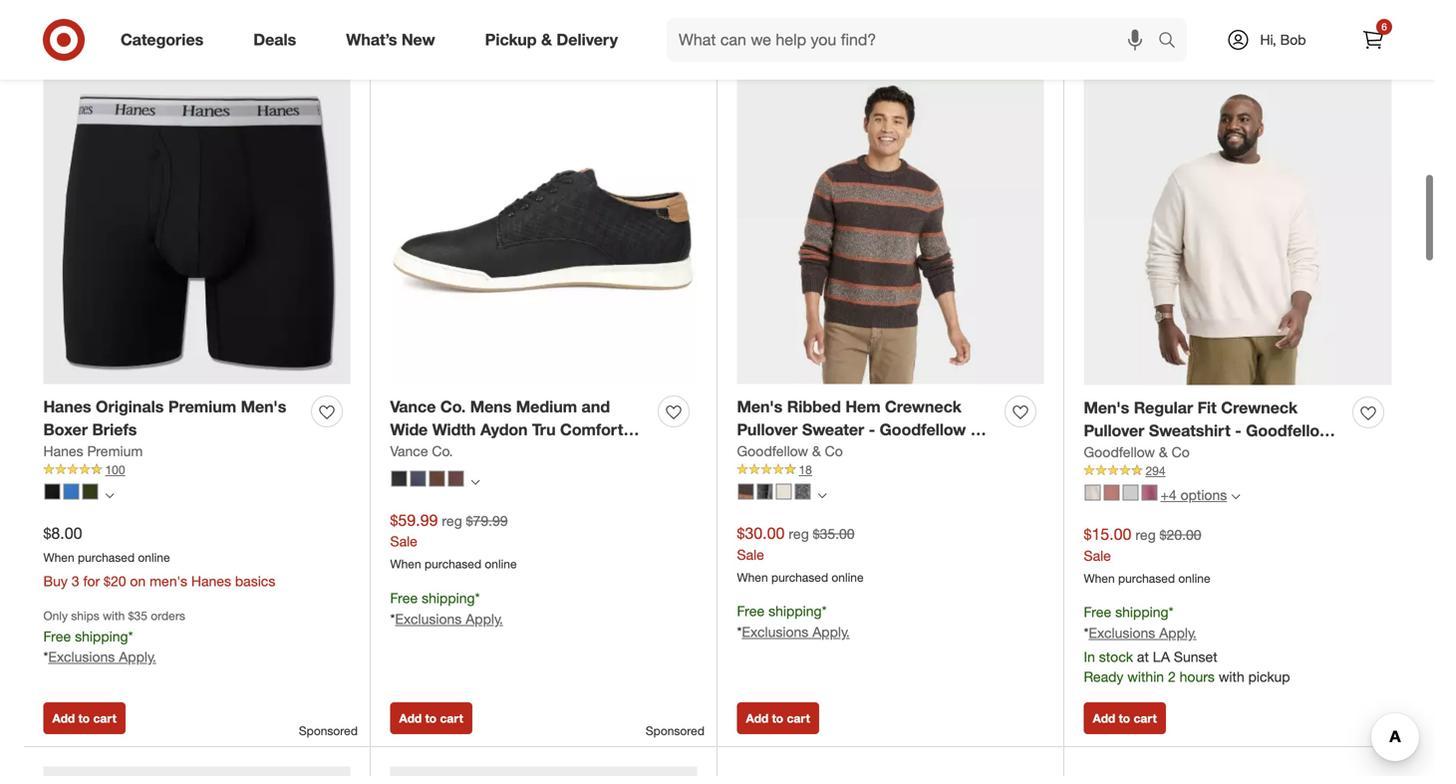 Task type: locate. For each thing, give the bounding box(es) containing it.
free up in
[[1084, 604, 1112, 621]]

goodfellow & co link
[[737, 441, 843, 461], [1084, 442, 1190, 462]]

hanes originals premium men's boxer briefs image
[[43, 77, 350, 384], [43, 77, 350, 384]]

co. for vance co.
[[432, 442, 453, 460]]

1 to from the left
[[78, 711, 90, 726]]

goodfellow
[[880, 420, 966, 440], [1246, 421, 1333, 441], [737, 442, 809, 460], [1084, 443, 1155, 461]]

co down sweatshirt
[[1172, 443, 1190, 461]]

0 horizontal spatial goodfellow & co link
[[737, 441, 843, 461]]

crewneck for fit
[[1221, 398, 1298, 418]]

goodfellow up 18 link
[[880, 420, 966, 440]]

men's inside men's regular fit crewneck pullover sweatshirt - goodfellow & co™
[[1084, 398, 1130, 418]]

sale for $30.00
[[737, 546, 765, 564]]

1 horizontal spatial sponsored
[[646, 724, 705, 739]]

1 sponsored from the left
[[299, 724, 358, 739]]

- inside "men's ribbed hem crewneck pullover sweater - goodfellow & co™"
[[869, 420, 876, 440]]

pickup inside button
[[872, 2, 920, 22]]

1 vertical spatial premium
[[87, 442, 143, 460]]

1 horizontal spatial pullover
[[1084, 421, 1145, 441]]

ships
[[71, 609, 99, 624]]

crewneck inside "men's ribbed hem crewneck pullover sweater - goodfellow & co™"
[[885, 397, 962, 417]]

1 horizontal spatial premium
[[168, 397, 236, 417]]

2 horizontal spatial men's
[[1084, 398, 1130, 418]]

all colors image right black icon
[[818, 491, 827, 500]]

purchased for $30.00
[[772, 570, 829, 585]]

black image
[[795, 484, 811, 500]]

vance co. link
[[390, 441, 453, 461]]

co™ for men's regular fit crewneck pullover sweatshirt - goodfellow & co™
[[1100, 444, 1130, 463]]

0 horizontal spatial sale
[[390, 533, 418, 550]]

&
[[541, 30, 552, 49], [971, 420, 982, 440], [812, 442, 821, 460], [1159, 443, 1168, 461], [1084, 444, 1095, 463]]

cart
[[93, 711, 116, 726], [440, 711, 463, 726], [787, 711, 810, 726], [1134, 711, 1157, 726]]

2 horizontal spatial all colors element
[[818, 488, 827, 500]]

vance up wide
[[390, 397, 436, 417]]

*
[[475, 590, 480, 607], [822, 603, 827, 620], [1169, 604, 1174, 621], [390, 610, 395, 628], [737, 624, 742, 641], [1084, 625, 1089, 642], [128, 628, 133, 645], [43, 649, 48, 666]]

online
[[138, 550, 170, 565], [485, 557, 517, 572], [832, 570, 864, 585], [1179, 571, 1211, 586]]

pullover down ribbed
[[737, 420, 798, 440]]

2 add to cart from the left
[[399, 711, 463, 726]]

men's for men's regular fit crewneck pullover sweatshirt - goodfellow & co™
[[1084, 398, 1130, 418]]

fit
[[1198, 398, 1217, 418]]

0 horizontal spatial all colors element
[[105, 488, 114, 500]]

online up men's
[[138, 550, 170, 565]]

pickup & delivery link
[[468, 18, 643, 62]]

pickup for pickup & delivery
[[485, 30, 537, 49]]

goodfellow & co
[[737, 442, 843, 460], [1084, 443, 1190, 461]]

regular
[[1134, 398, 1194, 418]]

premium up 100
[[87, 442, 143, 460]]

1 cart from the left
[[93, 711, 116, 726]]

1 horizontal spatial free shipping * * exclusions apply.
[[390, 590, 503, 628]]

vance co. mens medium and wide width aydon tru comfort foam lace-up casual sneaker image
[[390, 77, 697, 384], [390, 77, 697, 384]]

1 horizontal spatial pickup
[[872, 2, 920, 22]]

men's left ribbed
[[737, 397, 783, 417]]

ready
[[1084, 668, 1124, 686]]

cart for $8.00
[[93, 711, 116, 726]]

goodfellow up 294 link on the right of page
[[1246, 421, 1333, 441]]

burgundy image
[[448, 471, 464, 487]]

4 to from the left
[[1119, 711, 1131, 726]]

vance
[[390, 397, 436, 417], [390, 442, 428, 460]]

free shipping * * exclusions apply. down $30.00 reg $35.00 sale when purchased online
[[737, 603, 850, 641]]

goodfellow & co link for sweater
[[737, 441, 843, 461]]

4 add to cart from the left
[[1093, 711, 1157, 726]]

at
[[1137, 648, 1149, 666]]

1 horizontal spatial all colors element
[[471, 475, 480, 487]]

purchased inside $30.00 reg $35.00 sale when purchased online
[[772, 570, 829, 585]]

1 vertical spatial delivery
[[557, 30, 618, 49]]

sale down $59.99
[[390, 533, 418, 550]]

when
[[43, 550, 74, 565], [390, 557, 421, 572], [737, 570, 768, 585], [1084, 571, 1115, 586]]

hanes for hanes originals premium men's boxer briefs
[[43, 397, 91, 417]]

$59.99
[[390, 511, 438, 530]]

0 vertical spatial vance
[[390, 397, 436, 417]]

online inside $30.00 reg $35.00 sale when purchased online
[[832, 570, 864, 585]]

0 horizontal spatial free shipping * * exclusions apply.
[[43, 628, 156, 666]]

all colors element right burgundy icon
[[471, 475, 480, 487]]

add to cart button
[[43, 703, 125, 735], [390, 703, 472, 735], [737, 703, 819, 735], [1084, 703, 1166, 735]]

in
[[1084, 648, 1096, 666]]

$79.99
[[466, 512, 508, 530]]

when inside $8.00 when purchased online buy 3 for $20 on men's hanes basics
[[43, 550, 74, 565]]

online inside $15.00 reg $20.00 sale when purchased online
[[1179, 571, 1211, 586]]

reg inside $15.00 reg $20.00 sale when purchased online
[[1136, 526, 1156, 544]]

- up 294 link on the right of page
[[1235, 421, 1242, 441]]

apply. inside free shipping * * exclusions apply. in stock at  la sunset ready within 2 hours with pickup
[[1160, 625, 1197, 642]]

apply. down $59.99 reg $79.99 sale when purchased online
[[466, 610, 503, 628]]

free shipping * * exclusions apply.
[[390, 590, 503, 628], [737, 603, 850, 641], [43, 628, 156, 666]]

3 add from the left
[[746, 711, 769, 726]]

online inside $8.00 when purchased online buy 3 for $20 on men's hanes basics
[[138, 550, 170, 565]]

0 horizontal spatial crewneck
[[885, 397, 962, 417]]

free down only
[[43, 628, 71, 645]]

sale down $15.00
[[1084, 547, 1111, 565]]

sweatshirt
[[1149, 421, 1231, 441]]

vance down wide
[[390, 442, 428, 460]]

exclusions down $59.99 reg $79.99 sale when purchased online
[[395, 610, 462, 628]]

0 vertical spatial pickup
[[872, 2, 920, 22]]

co. down width
[[432, 442, 453, 460]]

apply. up la
[[1160, 625, 1197, 642]]

men's midweight flannel long sleeve button-down shirt - goodfellow & co™ image
[[390, 767, 697, 777], [390, 767, 697, 777]]

hanes down boxer
[[43, 442, 83, 460]]

men's for men's ribbed hem crewneck pullover sweater - goodfellow & co™
[[737, 397, 783, 417]]

add to cart for $15.00
[[1093, 711, 1157, 726]]

shipping down only ships with $35 orders
[[75, 628, 128, 645]]

0 horizontal spatial goodfellow & co
[[737, 442, 843, 460]]

pullover inside "men's ribbed hem crewneck pullover sweater - goodfellow & co™"
[[737, 420, 798, 440]]

1 add to cart from the left
[[52, 711, 116, 726]]

$15.00
[[1084, 525, 1132, 544]]

2 add from the left
[[399, 711, 422, 726]]

when down $15.00
[[1084, 571, 1115, 586]]

2 add to cart button from the left
[[390, 703, 472, 735]]

exclusions apply. link
[[395, 610, 503, 628], [742, 624, 850, 641], [1089, 625, 1197, 642], [48, 649, 156, 666]]

hanes right men's
[[191, 573, 231, 590]]

shipping down $59.99 reg $79.99 sale when purchased online
[[422, 590, 475, 607]]

1 horizontal spatial co™
[[1100, 444, 1130, 463]]

reg left $20.00
[[1136, 526, 1156, 544]]

all colors element right olive green image
[[105, 488, 114, 500]]

buy
[[43, 573, 68, 590]]

black image
[[44, 484, 60, 500]]

what's new link
[[329, 18, 460, 62]]

sale inside $59.99 reg $79.99 sale when purchased online
[[390, 533, 418, 550]]

0 vertical spatial delivery
[[1208, 2, 1266, 22]]

pullover down regular at right bottom
[[1084, 421, 1145, 441]]

goodfellow & co up 18
[[737, 442, 843, 460]]

4 add to cart button from the left
[[1084, 703, 1166, 735]]

hanes inside hanes premium link
[[43, 442, 83, 460]]

with
[[103, 609, 125, 624], [1219, 668, 1245, 686]]

1 horizontal spatial goodfellow & co link
[[1084, 442, 1190, 462]]

cart for $30.00
[[787, 711, 810, 726]]

shop
[[978, 2, 1016, 22]]

new
[[402, 30, 435, 49]]

online down $20.00
[[1179, 571, 1211, 586]]

2 horizontal spatial sale
[[1084, 547, 1111, 565]]

sale
[[390, 533, 418, 550], [737, 546, 765, 564], [1084, 547, 1111, 565]]

0 horizontal spatial co™
[[737, 443, 768, 462]]

pullover inside men's regular fit crewneck pullover sweatshirt - goodfellow & co™
[[1084, 421, 1145, 441]]

shipping up at
[[1116, 604, 1169, 621]]

with right hours
[[1219, 668, 1245, 686]]

when down $30.00
[[737, 570, 768, 585]]

men's up '100' link
[[241, 397, 286, 417]]

3 add to cart from the left
[[746, 711, 810, 726]]

1 add to cart button from the left
[[43, 703, 125, 735]]

purchased inside $8.00 when purchased online buy 3 for $20 on men's hanes basics
[[78, 550, 135, 565]]

all colors image
[[471, 478, 480, 487], [818, 491, 827, 500]]

shipping
[[422, 590, 475, 607], [769, 603, 822, 620], [1116, 604, 1169, 621], [75, 628, 128, 645]]

reg inside $59.99 reg $79.99 sale when purchased online
[[442, 512, 462, 530]]

4 cart from the left
[[1134, 711, 1157, 726]]

exclusions up stock
[[1089, 625, 1156, 642]]

all colors element
[[471, 475, 480, 487], [105, 488, 114, 500], [818, 488, 827, 500]]

delivery
[[1208, 2, 1266, 22], [557, 30, 618, 49]]

purchased down $20.00
[[1119, 571, 1175, 586]]

co™ up brown icon
[[1100, 444, 1130, 463]]

vance inside vance co. mens medium and wide width aydon tru comfort foam lace-up casual sneaker
[[390, 397, 436, 417]]

hanes up boxer
[[43, 397, 91, 417]]

online inside $59.99 reg $79.99 sale when purchased online
[[485, 557, 517, 572]]

when up buy
[[43, 550, 74, 565]]

men's inside "men's ribbed hem crewneck pullover sweater - goodfellow & co™"
[[737, 397, 783, 417]]

delivery inside button
[[1208, 2, 1266, 22]]

1 vertical spatial hanes
[[43, 442, 83, 460]]

exclusions
[[395, 610, 462, 628], [742, 624, 809, 641], [1089, 625, 1156, 642], [48, 649, 115, 666]]

0 horizontal spatial premium
[[87, 442, 143, 460]]

online down $35.00
[[832, 570, 864, 585]]

all colors image right burgundy icon
[[471, 478, 480, 487]]

0 vertical spatial all colors image
[[471, 478, 480, 487]]

2 horizontal spatial reg
[[1136, 526, 1156, 544]]

1 horizontal spatial co
[[1172, 443, 1190, 461]]

0 horizontal spatial reg
[[442, 512, 462, 530]]

co. for vance co. mens medium and wide width aydon tru comfort foam lace-up casual sneaker
[[440, 397, 466, 417]]

free down $59.99 reg $79.99 sale when purchased online
[[390, 590, 418, 607]]

men's hooded sweatshirt - goodfellow & co™ image
[[43, 767, 350, 777], [43, 767, 350, 777]]

2 cart from the left
[[440, 711, 463, 726]]

co™ up brown image
[[737, 443, 768, 462]]

1 horizontal spatial men's
[[737, 397, 783, 417]]

hanes inside hanes originals premium men's boxer briefs
[[43, 397, 91, 417]]

0 vertical spatial premium
[[168, 397, 236, 417]]

apply.
[[466, 610, 503, 628], [813, 624, 850, 641], [1160, 625, 1197, 642], [119, 649, 156, 666]]

reg left $79.99
[[442, 512, 462, 530]]

- inside men's regular fit crewneck pullover sweatshirt - goodfellow & co™
[[1235, 421, 1242, 441]]

reg for $15.00
[[1136, 526, 1156, 544]]

1 horizontal spatial crewneck
[[1221, 398, 1298, 418]]

sale for $15.00
[[1084, 547, 1111, 565]]

sponsored
[[299, 724, 358, 739], [646, 724, 705, 739]]

apply. down $35
[[119, 649, 156, 666]]

reg for $59.99
[[442, 512, 462, 530]]

1 vertical spatial with
[[1219, 668, 1245, 686]]

crewneck
[[885, 397, 962, 417], [1221, 398, 1298, 418]]

1 add from the left
[[52, 711, 75, 726]]

purchased
[[78, 550, 135, 565], [425, 557, 482, 572], [772, 570, 829, 585], [1119, 571, 1175, 586]]

1 vertical spatial vance
[[390, 442, 428, 460]]

shipping button
[[1287, 0, 1400, 34]]

3 cart from the left
[[787, 711, 810, 726]]

add to cart for $59.99
[[399, 711, 463, 726]]

premium up '100' link
[[168, 397, 236, 417]]

when down $59.99
[[390, 557, 421, 572]]

men's inside hanes originals premium men's boxer briefs
[[241, 397, 286, 417]]

crewneck inside men's regular fit crewneck pullover sweatshirt - goodfellow & co™
[[1221, 398, 1298, 418]]

categories link
[[104, 18, 229, 62]]

0 vertical spatial hanes
[[43, 397, 91, 417]]

co™
[[737, 443, 768, 462], [1100, 444, 1130, 463]]

search
[[1149, 32, 1197, 51]]

co™ inside men's regular fit crewneck pullover sweatshirt - goodfellow & co™
[[1100, 444, 1130, 463]]

4 add from the left
[[1093, 711, 1116, 726]]

goodfellow & co link up 294
[[1084, 442, 1190, 462]]

men's ribbed hem crewneck pullover sweater - goodfellow & co™ image
[[737, 77, 1044, 384], [737, 77, 1044, 384]]

basics
[[235, 573, 275, 590]]

reg inside $30.00 reg $35.00 sale when purchased online
[[789, 525, 809, 543]]

crewneck right the hem
[[885, 397, 962, 417]]

add to cart button for $30.00
[[737, 703, 819, 735]]

dark pink image
[[1142, 485, 1158, 501]]

1 vertical spatial all colors image
[[818, 491, 827, 500]]

pickup
[[1249, 668, 1291, 686]]

briefs
[[92, 420, 137, 440]]

0 horizontal spatial co
[[825, 442, 843, 460]]

to
[[78, 711, 90, 726], [425, 711, 437, 726], [772, 711, 784, 726], [1119, 711, 1131, 726]]

online down $79.99
[[485, 557, 517, 572]]

when inside $15.00 reg $20.00 sale when purchased online
[[1084, 571, 1115, 586]]

What can we help you find? suggestions appear below search field
[[667, 18, 1163, 62]]

3 add to cart button from the left
[[737, 703, 819, 735]]

- down the hem
[[869, 420, 876, 440]]

casual
[[504, 443, 556, 462]]

sneaker
[[560, 443, 622, 462]]

purchased down $79.99
[[425, 557, 482, 572]]

free shipping * * exclusions apply. down $59.99 reg $79.99 sale when purchased online
[[390, 590, 503, 628]]

premium inside hanes originals premium men's boxer briefs
[[168, 397, 236, 417]]

reg left $35.00
[[789, 525, 809, 543]]

goodfellow & co link for sweatshirt
[[1084, 442, 1190, 462]]

co
[[825, 442, 843, 460], [1172, 443, 1190, 461]]

co for sweatshirt
[[1172, 443, 1190, 461]]

men's left regular at right bottom
[[1084, 398, 1130, 418]]

sale for $59.99
[[390, 533, 418, 550]]

0 horizontal spatial pullover
[[737, 420, 798, 440]]

co. up width
[[440, 397, 466, 417]]

1 horizontal spatial all colors image
[[818, 491, 827, 500]]

sale inside $30.00 reg $35.00 sale when purchased online
[[737, 546, 765, 564]]

1 horizontal spatial sale
[[737, 546, 765, 564]]

0 horizontal spatial all colors image
[[471, 478, 480, 487]]

purchased inside $59.99 reg $79.99 sale when purchased online
[[425, 557, 482, 572]]

stock
[[1099, 648, 1134, 666]]

2 horizontal spatial free shipping * * exclusions apply.
[[737, 603, 850, 641]]

goodfellow & co link up 18
[[737, 441, 843, 461]]

goodfellow & co up 294
[[1084, 443, 1190, 461]]

1 horizontal spatial with
[[1219, 668, 1245, 686]]

co. inside vance co. mens medium and wide width aydon tru comfort foam lace-up casual sneaker
[[440, 397, 466, 417]]

0 vertical spatial co.
[[440, 397, 466, 417]]

0 horizontal spatial men's
[[241, 397, 286, 417]]

purchased down $35.00
[[772, 570, 829, 585]]

exclusions apply. link down only ships with $35 orders
[[48, 649, 156, 666]]

add for $30.00
[[746, 711, 769, 726]]

0 vertical spatial with
[[103, 609, 125, 624]]

vance for vance co. mens medium and wide width aydon tru comfort foam lace-up casual sneaker
[[390, 397, 436, 417]]

all colors image for all colors element associated with men's ribbed hem crewneck pullover sweater - goodfellow & co™
[[818, 491, 827, 500]]

1 horizontal spatial delivery
[[1208, 2, 1266, 22]]

1 horizontal spatial reg
[[789, 525, 809, 543]]

within
[[1128, 668, 1164, 686]]

2 vance from the top
[[390, 442, 428, 460]]

with left $35
[[103, 609, 125, 624]]

free shipping * * exclusions apply. down only ships with $35 orders
[[43, 628, 156, 666]]

294 link
[[1084, 462, 1392, 480]]

0 horizontal spatial -
[[869, 420, 876, 440]]

sweater
[[802, 420, 865, 440]]

sale inside $15.00 reg $20.00 sale when purchased online
[[1084, 547, 1111, 565]]

free inside free shipping * * exclusions apply. in stock at  la sunset ready within 2 hours with pickup
[[1084, 604, 1112, 621]]

1 horizontal spatial goodfellow & co
[[1084, 443, 1190, 461]]

1 horizontal spatial -
[[1235, 421, 1242, 441]]

same
[[1131, 2, 1172, 22]]

2 to from the left
[[425, 711, 437, 726]]

free down $30.00 reg $35.00 sale when purchased online
[[737, 603, 765, 620]]

men's regular fit crewneck pullover sweatshirt - goodfellow & co™ image
[[1084, 77, 1392, 385], [1084, 77, 1392, 385]]

0 horizontal spatial with
[[103, 609, 125, 624]]

search button
[[1149, 18, 1197, 66]]

when inside $59.99 reg $79.99 sale when purchased online
[[390, 557, 421, 572]]

0 horizontal spatial delivery
[[557, 30, 618, 49]]

vance co. mens medium and wide width aydon tru comfort foam lace-up casual sneaker
[[390, 397, 624, 462]]

purchased up $20
[[78, 550, 135, 565]]

hours
[[1180, 668, 1215, 686]]

-
[[869, 420, 876, 440], [1235, 421, 1242, 441]]

2 vertical spatial hanes
[[191, 573, 231, 590]]

1 vertical spatial co.
[[432, 442, 453, 460]]

0 horizontal spatial sponsored
[[299, 724, 358, 739]]

cart for $15.00
[[1134, 711, 1157, 726]]

vance co. medium and wide width mens franco tru comfort foam lace-up round toe chukka boot image
[[1084, 767, 1392, 777], [1084, 767, 1392, 777]]

to for $15.00
[[1119, 711, 1131, 726]]

0 horizontal spatial pickup
[[485, 30, 537, 49]]

co.
[[440, 397, 466, 417], [432, 442, 453, 460]]

$30.00
[[737, 524, 785, 543]]

crewneck right fit
[[1221, 398, 1298, 418]]

sale down $30.00
[[737, 546, 765, 564]]

pullover
[[737, 420, 798, 440], [1084, 421, 1145, 441]]

pickup for pickup
[[872, 2, 920, 22]]

3
[[72, 573, 79, 590]]

purchased inside $15.00 reg $20.00 sale when purchased online
[[1119, 571, 1175, 586]]

hanes
[[43, 397, 91, 417], [43, 442, 83, 460], [191, 573, 231, 590]]

all colors element right black icon
[[818, 488, 827, 500]]

la
[[1153, 648, 1170, 666]]

3 to from the left
[[772, 711, 784, 726]]

when inside $30.00 reg $35.00 sale when purchased online
[[737, 570, 768, 585]]

co™ inside "men's ribbed hem crewneck pullover sweater - goodfellow & co™"
[[737, 443, 768, 462]]

reg for $30.00
[[789, 525, 809, 543]]

co down the sweater
[[825, 442, 843, 460]]

1 vance from the top
[[390, 397, 436, 417]]

1 vertical spatial pickup
[[485, 30, 537, 49]]

$59.99 reg $79.99 sale when purchased online
[[390, 511, 517, 572]]

hanes premium link
[[43, 441, 143, 461]]



Task type: describe. For each thing, give the bounding box(es) containing it.
black image
[[391, 471, 407, 487]]

up
[[480, 443, 499, 462]]

exclusions down ships
[[48, 649, 115, 666]]

originals
[[96, 397, 164, 417]]

- for sweater
[[869, 420, 876, 440]]

deals
[[253, 30, 296, 49]]

free shipping * * exclusions apply. for hanes originals premium men's boxer briefs
[[43, 628, 156, 666]]

100 link
[[43, 461, 350, 479]]

add for $59.99
[[399, 711, 422, 726]]

goodfellow & co for sweatshirt
[[1084, 443, 1190, 461]]

sunset
[[1174, 648, 1218, 666]]

categories
[[121, 30, 204, 49]]

pickup button
[[835, 0, 933, 34]]

vance co. mens medium and wide width aydon tru comfort foam lace-up casual sneaker link
[[390, 396, 650, 462]]

$15.00 reg $20.00 sale when purchased online
[[1084, 525, 1211, 586]]

18
[[799, 462, 812, 477]]

+4 options button
[[1076, 479, 1249, 511]]

- for sweatshirt
[[1235, 421, 1242, 441]]

exclusions inside free shipping * * exclusions apply. in stock at  la sunset ready within 2 hours with pickup
[[1089, 625, 1156, 642]]

exclusions down $30.00 reg $35.00 sale when purchased online
[[742, 624, 809, 641]]

hanes premium
[[43, 442, 143, 460]]

brown image
[[1104, 485, 1120, 501]]

same day delivery button
[[1094, 0, 1279, 34]]

hi, bob
[[1261, 31, 1307, 48]]

in
[[1020, 2, 1032, 22]]

gray image
[[757, 484, 773, 500]]

hanes originals premium men's boxer briefs link
[[43, 396, 304, 441]]

beige image
[[1085, 485, 1101, 501]]

foam
[[390, 443, 432, 462]]

and
[[582, 397, 610, 417]]

goodfellow inside "men's ribbed hem crewneck pullover sweater - goodfellow & co™"
[[880, 420, 966, 440]]

all colors + 4 more colors image
[[1231, 492, 1240, 501]]

hanes for hanes premium
[[43, 442, 83, 460]]

to for $30.00
[[772, 711, 784, 726]]

men's ribbed hem crewneck pullover sweater - goodfellow & co™ link
[[737, 396, 997, 462]]

ribbed
[[787, 397, 841, 417]]

shop in store
[[978, 2, 1073, 22]]

only
[[43, 609, 68, 624]]

2 sponsored from the left
[[646, 724, 705, 739]]

goodfellow up 18
[[737, 442, 809, 460]]

when for $15.00
[[1084, 571, 1115, 586]]

$8.00
[[43, 524, 82, 543]]

exclusions apply. link down $30.00 reg $35.00 sale when purchased online
[[742, 624, 850, 641]]

shipping
[[1323, 2, 1387, 22]]

oatmeal image
[[776, 484, 792, 500]]

& inside pickup & delivery link
[[541, 30, 552, 49]]

day
[[1176, 2, 1204, 22]]

$30.00 reg $35.00 sale when purchased online
[[737, 524, 864, 585]]

comfort
[[560, 420, 624, 440]]

online for $59.99
[[485, 557, 517, 572]]

add to cart for $8.00
[[52, 711, 116, 726]]

100
[[105, 462, 125, 477]]

goodfellow & co for sweater
[[737, 442, 843, 460]]

all colors element for hanes originals premium men's boxer briefs
[[105, 488, 114, 500]]

hi,
[[1261, 31, 1277, 48]]

men's ribbed hem crewneck pullover sweater - goodfellow & co™
[[737, 397, 982, 462]]

add to cart button for $59.99
[[390, 703, 472, 735]]

same day delivery
[[1131, 2, 1266, 22]]

delivery for same day delivery
[[1208, 2, 1266, 22]]

boxer
[[43, 420, 88, 440]]

bob
[[1281, 31, 1307, 48]]

add to cart button for $8.00
[[43, 703, 125, 735]]

add to cart button for $15.00
[[1084, 703, 1166, 735]]

all colors image
[[105, 491, 114, 500]]

pullover for ribbed
[[737, 420, 798, 440]]

294
[[1146, 463, 1166, 478]]

add to cart for $30.00
[[746, 711, 810, 726]]

free shipping * * exclusions apply. in stock at  la sunset ready within 2 hours with pickup
[[1084, 604, 1291, 686]]

blue image
[[63, 484, 79, 500]]

6
[[1382, 20, 1387, 33]]

shop in store button
[[941, 0, 1086, 34]]

hanes inside $8.00 when purchased online buy 3 for $20 on men's hanes basics
[[191, 573, 231, 590]]

apply. down $30.00 reg $35.00 sale when purchased online
[[813, 624, 850, 641]]

blue image
[[410, 471, 426, 487]]

exclusions apply. link down $59.99 reg $79.99 sale when purchased online
[[395, 610, 503, 628]]

purchased for $59.99
[[425, 557, 482, 572]]

$20
[[104, 573, 126, 590]]

free shipping * * exclusions apply. for vance co. mens medium and wide width aydon tru comfort foam lace-up casual sneaker
[[390, 590, 503, 628]]

cart for $59.99
[[440, 711, 463, 726]]

online for $30.00
[[832, 570, 864, 585]]

men's regular fit crewneck pullover sweatshirt - goodfellow & co™ link
[[1084, 397, 1345, 463]]

options
[[1181, 486, 1227, 504]]

to for $59.99
[[425, 711, 437, 726]]

co™ for men's ribbed hem crewneck pullover sweater - goodfellow & co™
[[737, 443, 768, 462]]

olive green image
[[82, 484, 98, 500]]

+4 options
[[1161, 486, 1227, 504]]

vance co.
[[390, 442, 453, 460]]

pullover for regular
[[1084, 421, 1145, 441]]

purchased for $15.00
[[1119, 571, 1175, 586]]

online for $15.00
[[1179, 571, 1211, 586]]

with inside free shipping * * exclusions apply. in stock at  la sunset ready within 2 hours with pickup
[[1219, 668, 1245, 686]]

co for sweater
[[825, 442, 843, 460]]

& inside "men's ribbed hem crewneck pullover sweater - goodfellow & co™"
[[971, 420, 982, 440]]

tru
[[532, 420, 556, 440]]

+4
[[1161, 486, 1177, 504]]

goodfellow inside men's regular fit crewneck pullover sweatshirt - goodfellow & co™
[[1246, 421, 1333, 441]]

when for $30.00
[[737, 570, 768, 585]]

2
[[1168, 668, 1176, 686]]

6 link
[[1352, 18, 1396, 62]]

add for $8.00
[[52, 711, 75, 726]]

men's regular fit crewneck pullover sweatshirt - goodfellow & co™
[[1084, 398, 1333, 463]]

$8.00 when purchased online buy 3 for $20 on men's hanes basics
[[43, 524, 275, 590]]

brown image
[[429, 471, 445, 487]]

lace-
[[437, 443, 480, 462]]

orders
[[151, 609, 185, 624]]

men's
[[150, 573, 187, 590]]

all colors element for men's ribbed hem crewneck pullover sweater - goodfellow & co™
[[818, 488, 827, 500]]

on
[[130, 573, 146, 590]]

cement gray image
[[1123, 485, 1139, 501]]

wide
[[390, 420, 428, 440]]

delivery for pickup & delivery
[[557, 30, 618, 49]]

to for $8.00
[[78, 711, 90, 726]]

for
[[83, 573, 100, 590]]

deals link
[[236, 18, 321, 62]]

width
[[432, 420, 476, 440]]

& inside men's regular fit crewneck pullover sweatshirt - goodfellow & co™
[[1084, 444, 1095, 463]]

what's
[[346, 30, 397, 49]]

all colors + 4 more colors element
[[1231, 489, 1240, 501]]

hem
[[846, 397, 881, 417]]

when for $59.99
[[390, 557, 421, 572]]

$35
[[128, 609, 147, 624]]

all colors image for all colors element to the middle
[[471, 478, 480, 487]]

goodfellow up 294
[[1084, 443, 1155, 461]]

crewneck for hem
[[885, 397, 962, 417]]

aydon
[[480, 420, 528, 440]]

shipping down $30.00 reg $35.00 sale when purchased online
[[769, 603, 822, 620]]

only ships with $35 orders
[[43, 609, 185, 624]]

exclusions apply. link up at
[[1089, 625, 1197, 642]]

what's new
[[346, 30, 435, 49]]

add for $15.00
[[1093, 711, 1116, 726]]

shipping inside free shipping * * exclusions apply. in stock at  la sunset ready within 2 hours with pickup
[[1116, 604, 1169, 621]]

hanes originals premium men's boxer briefs
[[43, 397, 286, 440]]

medium
[[516, 397, 577, 417]]

brown image
[[738, 484, 754, 500]]

pickup & delivery
[[485, 30, 618, 49]]

vance for vance co.
[[390, 442, 428, 460]]

mens
[[470, 397, 512, 417]]

$20.00
[[1160, 526, 1202, 544]]

18 link
[[737, 461, 1044, 479]]



Task type: vqa. For each thing, say whether or not it's contained in the screenshot.
7 at the right of page
no



